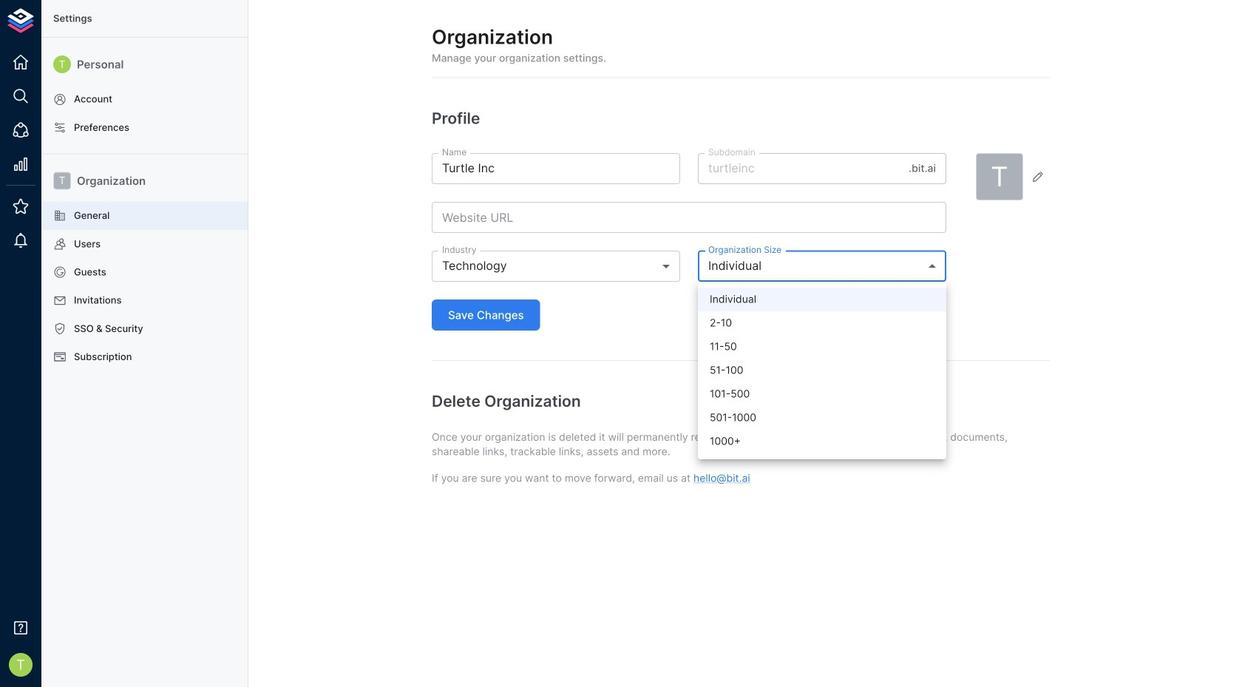 Task type: vqa. For each thing, say whether or not it's contained in the screenshot.
second Option from the bottom of the page
yes



Task type: describe. For each thing, give the bounding box(es) containing it.
Acme Company text field
[[432, 153, 680, 184]]

4 option from the top
[[698, 359, 947, 382]]

1 option from the top
[[698, 288, 947, 311]]

https:// text field
[[432, 202, 947, 233]]

6 option from the top
[[698, 406, 947, 430]]



Task type: locate. For each thing, give the bounding box(es) containing it.
5 option from the top
[[698, 382, 947, 406]]

acme text field
[[698, 153, 903, 184]]

option
[[698, 288, 947, 311], [698, 311, 947, 335], [698, 335, 947, 359], [698, 359, 947, 382], [698, 382, 947, 406], [698, 406, 947, 430], [698, 430, 947, 453]]

7 option from the top
[[698, 430, 947, 453]]

list box
[[698, 282, 947, 459]]

3 option from the top
[[698, 335, 947, 359]]

2 option from the top
[[698, 311, 947, 335]]

None field
[[698, 251, 947, 282]]



